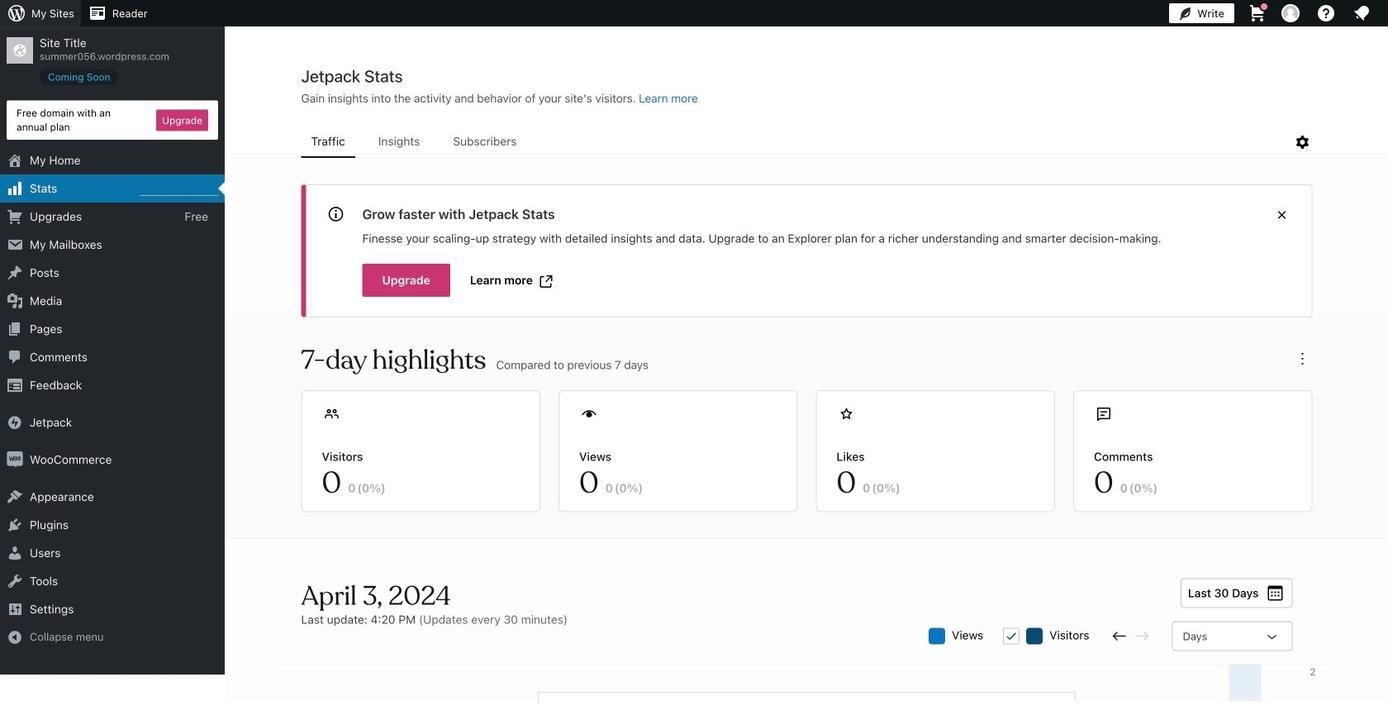 Task type: locate. For each thing, give the bounding box(es) containing it.
list item
[[1381, 162, 1389, 239], [1381, 239, 1389, 301]]

1 vertical spatial img image
[[7, 451, 23, 468]]

menu inside jetpack stats main content
[[301, 126, 1293, 158]]

0 vertical spatial img image
[[7, 414, 23, 431]]

help image
[[1317, 3, 1337, 23]]

None checkbox
[[1004, 628, 1020, 644]]

2 list item from the top
[[1381, 239, 1389, 301]]

highest hourly views 0 image
[[140, 185, 218, 196]]

img image
[[7, 414, 23, 431], [7, 451, 23, 468]]

manage your notifications image
[[1352, 3, 1372, 23]]

menu
[[301, 126, 1293, 158]]



Task type: vqa. For each thing, say whether or not it's contained in the screenshot.
close image
yes



Task type: describe. For each thing, give the bounding box(es) containing it.
1 img image from the top
[[7, 414, 23, 431]]

2 img image from the top
[[7, 451, 23, 468]]

none checkbox inside jetpack stats main content
[[1004, 628, 1020, 644]]

jetpack stats main content
[[226, 65, 1389, 701]]

close image
[[1273, 205, 1292, 225]]

my shopping cart image
[[1248, 3, 1268, 23]]

1 list item from the top
[[1381, 162, 1389, 239]]

my profile image
[[1282, 4, 1300, 22]]



